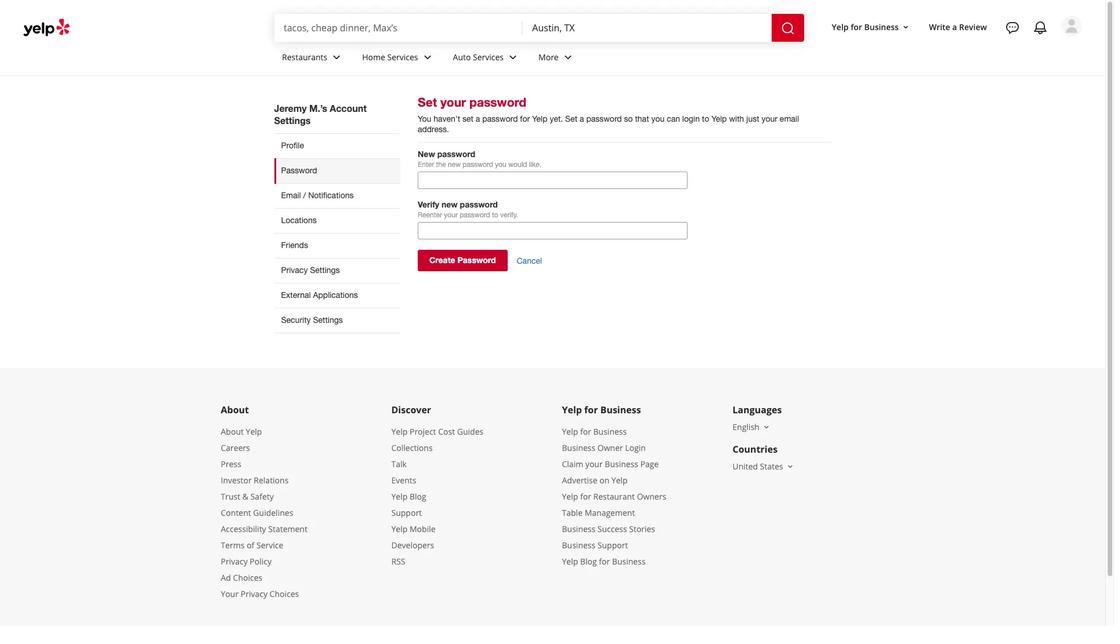 Task type: describe. For each thing, give the bounding box(es) containing it.
profile link
[[274, 134, 401, 158]]

statement
[[268, 524, 308, 535]]

stories
[[629, 524, 655, 535]]

privacy settings
[[281, 266, 340, 275]]

locations
[[281, 216, 317, 225]]

create password button
[[418, 250, 508, 272]]

about yelp careers press investor relations trust & safety content guidelines accessibility statement terms of service privacy policy ad choices your privacy choices
[[221, 427, 308, 600]]

yelp left "with"
[[712, 114, 727, 124]]

yelp project cost guides collections talk events yelp blog support yelp mobile developers rss
[[392, 427, 484, 568]]

you
[[418, 114, 431, 124]]

english button
[[733, 422, 771, 433]]

0 horizontal spatial password
[[281, 166, 317, 175]]

friends link
[[274, 233, 401, 258]]

languages
[[733, 404, 782, 417]]

yelp for business business owner login claim your business page advertise on yelp yelp for restaurant owners table management business success stories business support yelp blog for business
[[562, 427, 667, 568]]

external applications
[[281, 291, 358, 300]]

verify.
[[500, 211, 518, 219]]

new
[[418, 149, 435, 159]]

discover
[[392, 404, 431, 417]]

page
[[641, 459, 659, 470]]

to inside set your password you haven't set a password for yelp yet. set a password so that you can login to yelp with just your email address.
[[702, 114, 709, 124]]

investor relations link
[[221, 475, 289, 486]]

yelp down events
[[392, 492, 408, 503]]

auto services
[[453, 51, 504, 62]]

yelp down business support 'link'
[[562, 557, 578, 568]]

password right the
[[463, 161, 493, 169]]

password link
[[274, 158, 401, 183]]

password left so
[[587, 114, 622, 124]]

accessibility
[[221, 524, 266, 535]]

developers link
[[392, 540, 434, 551]]

jeremy
[[274, 103, 307, 114]]

rss
[[392, 557, 405, 568]]

none field near
[[532, 21, 762, 34]]

just
[[747, 114, 760, 124]]

set
[[463, 114, 474, 124]]

support link
[[392, 508, 422, 519]]

support inside yelp for business business owner login claim your business page advertise on yelp yelp for restaurant owners table management business success stories business support yelp blog for business
[[598, 540, 628, 551]]

new password enter the new password you would like.
[[418, 149, 542, 169]]

1 horizontal spatial set
[[565, 114, 578, 124]]

create
[[430, 255, 455, 265]]

2 vertical spatial privacy
[[241, 589, 268, 600]]

new inside verify new password reenter your password to verify.
[[442, 200, 458, 210]]

messages image
[[1006, 21, 1020, 35]]

trust
[[221, 492, 240, 503]]

press link
[[221, 459, 241, 470]]

yelp project cost guides link
[[392, 427, 484, 438]]

your right just
[[762, 114, 778, 124]]

your privacy choices link
[[221, 589, 299, 600]]

services for home services
[[387, 51, 418, 62]]

blog inside yelp for business business owner login claim your business page advertise on yelp yelp for restaurant owners table management business success stories business support yelp blog for business
[[580, 557, 597, 568]]

reenter
[[418, 211, 442, 219]]

yelp down the 'support' link in the left bottom of the page
[[392, 524, 408, 535]]

password left verify.
[[460, 211, 490, 219]]

0 horizontal spatial a
[[476, 114, 480, 124]]

email / notifications link
[[274, 183, 401, 208]]

of
[[247, 540, 254, 551]]

password inside button
[[458, 255, 496, 265]]

24 chevron down v2 image for home services
[[421, 50, 435, 64]]

ad
[[221, 573, 231, 584]]

email
[[281, 191, 301, 200]]

owners
[[637, 492, 667, 503]]

jeremy m. image
[[1062, 16, 1083, 37]]

collections link
[[392, 443, 433, 454]]

security settings
[[281, 316, 343, 325]]

for inside "button"
[[851, 21, 862, 32]]

0 horizontal spatial yelp for business
[[562, 404, 641, 417]]

m.'s
[[309, 103, 327, 114]]

settings for security
[[313, 316, 343, 325]]

for inside set your password you haven't set a password for yelp yet. set a password so that you can login to yelp with just your email address.
[[520, 114, 530, 124]]

24 chevron down v2 image for auto services
[[506, 50, 520, 64]]

that
[[635, 114, 649, 124]]

user actions element
[[823, 15, 1099, 86]]

profile
[[281, 141, 304, 150]]

0 horizontal spatial set
[[418, 95, 437, 110]]

terms
[[221, 540, 245, 551]]

external applications link
[[274, 283, 401, 308]]

set your password you haven't set a password for yelp yet. set a password so that you can login to yelp with just your email address.
[[418, 95, 799, 134]]

yelp for business link
[[562, 427, 627, 438]]

services for auto services
[[473, 51, 504, 62]]

enter
[[418, 161, 434, 169]]

you inside set your password you haven't set a password for yelp yet. set a password so that you can login to yelp with just your email address.
[[652, 114, 665, 124]]

collections
[[392, 443, 433, 454]]

relations
[[254, 475, 289, 486]]

yelp inside "button"
[[832, 21, 849, 32]]

table management link
[[562, 508, 635, 519]]

16 chevron down v2 image for united states
[[786, 462, 795, 472]]

New password password field
[[418, 172, 688, 189]]

security
[[281, 316, 311, 325]]

with
[[729, 114, 744, 124]]

home services link
[[353, 42, 444, 75]]

password up set
[[470, 95, 527, 110]]

yelp up table
[[562, 492, 578, 503]]

haven't
[[434, 114, 460, 124]]

none field find
[[284, 21, 514, 34]]

Near text field
[[532, 21, 762, 34]]

advertise
[[562, 475, 598, 486]]

can
[[667, 114, 680, 124]]

account
[[330, 103, 367, 114]]

security settings link
[[274, 308, 401, 334]]

password down new password enter the new password you would like.
[[460, 200, 498, 210]]

states
[[760, 461, 783, 472]]

guidelines
[[253, 508, 293, 519]]

24 chevron down v2 image for restaurants
[[330, 50, 344, 64]]

yelp inside the about yelp careers press investor relations trust & safety content guidelines accessibility statement terms of service privacy policy ad choices your privacy choices
[[246, 427, 262, 438]]

yelp mobile link
[[392, 524, 436, 535]]

settings for privacy
[[310, 266, 340, 275]]

support inside yelp project cost guides collections talk events yelp blog support yelp mobile developers rss
[[392, 508, 422, 519]]

password up the
[[437, 149, 475, 159]]

content
[[221, 508, 251, 519]]

service
[[257, 540, 283, 551]]

24 chevron down v2 image for more
[[561, 50, 575, 64]]



Task type: vqa. For each thing, say whether or not it's contained in the screenshot.
the topmost Password
yes



Task type: locate. For each thing, give the bounding box(es) containing it.
settings down applications
[[313, 316, 343, 325]]

policy
[[250, 557, 272, 568]]

accessibility statement link
[[221, 524, 308, 535]]

business support link
[[562, 540, 628, 551]]

yelp right search icon
[[832, 21, 849, 32]]

1 horizontal spatial choices
[[270, 589, 299, 600]]

choices down privacy policy link
[[233, 573, 262, 584]]

16 chevron down v2 image for yelp for business
[[901, 22, 911, 32]]

management
[[585, 508, 635, 519]]

your up 'advertise on yelp' link
[[586, 459, 603, 470]]

cost
[[438, 427, 455, 438]]

privacy down ad choices link
[[241, 589, 268, 600]]

1 vertical spatial you
[[495, 161, 507, 169]]

english
[[733, 422, 760, 433]]

mobile
[[410, 524, 436, 535]]

24 chevron down v2 image
[[330, 50, 344, 64], [421, 50, 435, 64], [506, 50, 520, 64], [561, 50, 575, 64]]

login
[[625, 443, 646, 454]]

Verify new password password field
[[418, 222, 688, 240]]

password right create
[[458, 255, 496, 265]]

yelp blog link
[[392, 492, 426, 503]]

0 vertical spatial password
[[281, 166, 317, 175]]

privacy down the friends at left top
[[281, 266, 308, 275]]

4 24 chevron down v2 image from the left
[[561, 50, 575, 64]]

privacy policy link
[[221, 557, 272, 568]]

password
[[281, 166, 317, 175], [458, 255, 496, 265]]

about for about yelp careers press investor relations trust & safety content guidelines accessibility statement terms of service privacy policy ad choices your privacy choices
[[221, 427, 244, 438]]

2 none field from the left
[[532, 21, 762, 34]]

like.
[[529, 161, 542, 169]]

the
[[436, 161, 446, 169]]

2 horizontal spatial a
[[953, 21, 957, 32]]

Find text field
[[284, 21, 514, 34]]

0 vertical spatial blog
[[410, 492, 426, 503]]

trust & safety link
[[221, 492, 274, 503]]

0 horizontal spatial 16 chevron down v2 image
[[786, 462, 795, 472]]

home
[[362, 51, 385, 62]]

privacy down terms
[[221, 557, 248, 568]]

your inside yelp for business business owner login claim your business page advertise on yelp yelp for restaurant owners table management business success stories business support yelp blog for business
[[586, 459, 603, 470]]

1 horizontal spatial blog
[[580, 557, 597, 568]]

1 vertical spatial settings
[[310, 266, 340, 275]]

2 24 chevron down v2 image from the left
[[421, 50, 435, 64]]

cancel
[[517, 256, 542, 266]]

24 chevron down v2 image right restaurants
[[330, 50, 344, 64]]

1 about from the top
[[221, 404, 249, 417]]

a right write at the right
[[953, 21, 957, 32]]

0 horizontal spatial services
[[387, 51, 418, 62]]

set
[[418, 95, 437, 110], [565, 114, 578, 124]]

about yelp link
[[221, 427, 262, 438]]

yelp for business inside yelp for business "button"
[[832, 21, 899, 32]]

0 vertical spatial new
[[448, 161, 461, 169]]

1 horizontal spatial support
[[598, 540, 628, 551]]

1 vertical spatial new
[[442, 200, 458, 210]]

a
[[953, 21, 957, 32], [476, 114, 480, 124], [580, 114, 584, 124]]

1 horizontal spatial services
[[473, 51, 504, 62]]

yelp for business
[[832, 21, 899, 32], [562, 404, 641, 417]]

yelp up collections
[[392, 427, 408, 438]]

privacy settings link
[[274, 258, 401, 283]]

services right auto
[[473, 51, 504, 62]]

business success stories link
[[562, 524, 655, 535]]

your inside verify new password reenter your password to verify.
[[444, 211, 458, 219]]

settings inside jeremy m.'s account settings
[[274, 115, 311, 126]]

1 vertical spatial support
[[598, 540, 628, 551]]

yelp up the careers 'link'
[[246, 427, 262, 438]]

0 horizontal spatial blog
[[410, 492, 426, 503]]

about for about
[[221, 404, 249, 417]]

your right the reenter
[[444, 211, 458, 219]]

24 chevron down v2 image left auto
[[421, 50, 435, 64]]

1 services from the left
[[387, 51, 418, 62]]

services inside auto services link
[[473, 51, 504, 62]]

1 vertical spatial set
[[565, 114, 578, 124]]

1 vertical spatial about
[[221, 427, 244, 438]]

None field
[[284, 21, 514, 34], [532, 21, 762, 34]]

3 24 chevron down v2 image from the left
[[506, 50, 520, 64]]

restaurants
[[282, 51, 328, 62]]

auto
[[453, 51, 471, 62]]

1 24 chevron down v2 image from the left
[[330, 50, 344, 64]]

yelp for business button
[[827, 17, 915, 38]]

to right login
[[702, 114, 709, 124]]

to
[[702, 114, 709, 124], [492, 211, 498, 219]]

owner
[[598, 443, 623, 454]]

1 vertical spatial password
[[458, 255, 496, 265]]

auto services link
[[444, 42, 529, 75]]

yelp right on
[[612, 475, 628, 486]]

1 horizontal spatial none field
[[532, 21, 762, 34]]

16 chevron down v2 image right states
[[786, 462, 795, 472]]

0 vertical spatial privacy
[[281, 266, 308, 275]]

0 horizontal spatial support
[[392, 508, 422, 519]]

email / notifications
[[281, 191, 354, 200]]

None search field
[[275, 14, 807, 42]]

support down success
[[598, 540, 628, 551]]

16 chevron down v2 image inside yelp for business "button"
[[901, 22, 911, 32]]

your
[[221, 589, 239, 600]]

0 vertical spatial set
[[418, 95, 437, 110]]

a right yet.
[[580, 114, 584, 124]]

you left would
[[495, 161, 507, 169]]

ad choices link
[[221, 573, 262, 584]]

press
[[221, 459, 241, 470]]

1 horizontal spatial to
[[702, 114, 709, 124]]

to inside verify new password reenter your password to verify.
[[492, 211, 498, 219]]

services
[[387, 51, 418, 62], [473, 51, 504, 62]]

more link
[[529, 42, 584, 75]]

talk
[[392, 459, 407, 470]]

0 vertical spatial settings
[[274, 115, 311, 126]]

you left can
[[652, 114, 665, 124]]

password up /
[[281, 166, 317, 175]]

yelp left yet.
[[532, 114, 548, 124]]

verify
[[418, 200, 439, 210]]

1 vertical spatial choices
[[270, 589, 299, 600]]

choices down policy
[[270, 589, 299, 600]]

2 vertical spatial settings
[[313, 316, 343, 325]]

set up you
[[418, 95, 437, 110]]

business owner login link
[[562, 443, 646, 454]]

16 chevron down v2 image
[[762, 423, 771, 432]]

a inside "link"
[[953, 21, 957, 32]]

1 vertical spatial 16 chevron down v2 image
[[786, 462, 795, 472]]

claim your business page link
[[562, 459, 659, 470]]

24 chevron down v2 image inside auto services link
[[506, 50, 520, 64]]

review
[[960, 21, 987, 32]]

1 horizontal spatial 16 chevron down v2 image
[[901, 22, 911, 32]]

external
[[281, 291, 311, 300]]

none field up business categories 'element'
[[532, 21, 762, 34]]

about inside the about yelp careers press investor relations trust & safety content guidelines accessibility statement terms of service privacy policy ad choices your privacy choices
[[221, 427, 244, 438]]

settings down jeremy at the left top of the page
[[274, 115, 311, 126]]

yelp up claim
[[562, 427, 578, 438]]

0 vertical spatial support
[[392, 508, 422, 519]]

business inside "button"
[[865, 21, 899, 32]]

1 vertical spatial to
[[492, 211, 498, 219]]

new right verify
[[442, 200, 458, 210]]

write
[[929, 21, 951, 32]]

16 chevron down v2 image inside united states dropdown button
[[786, 462, 795, 472]]

24 chevron down v2 image right the more
[[561, 50, 575, 64]]

0 vertical spatial 16 chevron down v2 image
[[901, 22, 911, 32]]

your up haven't
[[441, 95, 466, 110]]

choices
[[233, 573, 262, 584], [270, 589, 299, 600]]

events link
[[392, 475, 416, 486]]

2 about from the top
[[221, 427, 244, 438]]

0 horizontal spatial choices
[[233, 573, 262, 584]]

so
[[624, 114, 633, 124]]

0 vertical spatial you
[[652, 114, 665, 124]]

write a review
[[929, 21, 987, 32]]

1 vertical spatial yelp for business
[[562, 404, 641, 417]]

more
[[539, 51, 559, 62]]

24 chevron down v2 image inside more link
[[561, 50, 575, 64]]

address.
[[418, 125, 449, 134]]

privacy
[[281, 266, 308, 275], [221, 557, 248, 568], [241, 589, 268, 600]]

services right home
[[387, 51, 418, 62]]

home services
[[362, 51, 418, 62]]

about up about yelp link
[[221, 404, 249, 417]]

blog up the 'support' link in the left bottom of the page
[[410, 492, 426, 503]]

business categories element
[[273, 42, 1083, 75]]

blog down business support 'link'
[[580, 557, 597, 568]]

yelp for restaurant owners link
[[562, 492, 667, 503]]

0 horizontal spatial none field
[[284, 21, 514, 34]]

1 none field from the left
[[284, 21, 514, 34]]

you inside new password enter the new password you would like.
[[495, 161, 507, 169]]

a right set
[[476, 114, 480, 124]]

16 chevron down v2 image
[[901, 22, 911, 32], [786, 462, 795, 472]]

0 vertical spatial to
[[702, 114, 709, 124]]

create password
[[430, 255, 496, 265]]

your
[[441, 95, 466, 110], [762, 114, 778, 124], [444, 211, 458, 219], [586, 459, 603, 470]]

set right yet.
[[565, 114, 578, 124]]

write a review link
[[925, 17, 992, 38]]

about up the careers 'link'
[[221, 427, 244, 438]]

success
[[598, 524, 627, 535]]

0 vertical spatial choices
[[233, 573, 262, 584]]

services inside home services link
[[387, 51, 418, 62]]

settings up external applications
[[310, 266, 340, 275]]

email
[[780, 114, 799, 124]]

talk link
[[392, 459, 407, 470]]

about
[[221, 404, 249, 417], [221, 427, 244, 438]]

24 chevron down v2 image inside home services link
[[421, 50, 435, 64]]

&
[[243, 492, 248, 503]]

1 horizontal spatial a
[[580, 114, 584, 124]]

united
[[733, 461, 758, 472]]

united states
[[733, 461, 783, 472]]

advertise on yelp link
[[562, 475, 628, 486]]

to left verify.
[[492, 211, 498, 219]]

1 horizontal spatial yelp for business
[[832, 21, 899, 32]]

16 chevron down v2 image left write at the right
[[901, 22, 911, 32]]

1 vertical spatial blog
[[580, 557, 597, 568]]

terms of service link
[[221, 540, 283, 551]]

0 horizontal spatial you
[[495, 161, 507, 169]]

1 horizontal spatial you
[[652, 114, 665, 124]]

24 chevron down v2 image right auto services
[[506, 50, 520, 64]]

0 vertical spatial about
[[221, 404, 249, 417]]

careers link
[[221, 443, 250, 454]]

2 services from the left
[[473, 51, 504, 62]]

search image
[[781, 21, 795, 35]]

new inside new password enter the new password you would like.
[[448, 161, 461, 169]]

none field up home services
[[284, 21, 514, 34]]

yelp up the yelp for business link
[[562, 404, 582, 417]]

project
[[410, 427, 436, 438]]

blog inside yelp project cost guides collections talk events yelp blog support yelp mobile developers rss
[[410, 492, 426, 503]]

0 horizontal spatial to
[[492, 211, 498, 219]]

notifications image
[[1034, 21, 1048, 35]]

events
[[392, 475, 416, 486]]

0 vertical spatial yelp for business
[[832, 21, 899, 32]]

jeremy m.'s account settings
[[274, 103, 367, 126]]

/
[[303, 191, 306, 200]]

password right set
[[483, 114, 518, 124]]

1 horizontal spatial password
[[458, 255, 496, 265]]

1 vertical spatial privacy
[[221, 557, 248, 568]]

countries
[[733, 443, 778, 456]]

would
[[508, 161, 527, 169]]

support down yelp blog link
[[392, 508, 422, 519]]

safety
[[251, 492, 274, 503]]

24 chevron down v2 image inside restaurants link
[[330, 50, 344, 64]]

yet.
[[550, 114, 563, 124]]

new right the
[[448, 161, 461, 169]]



